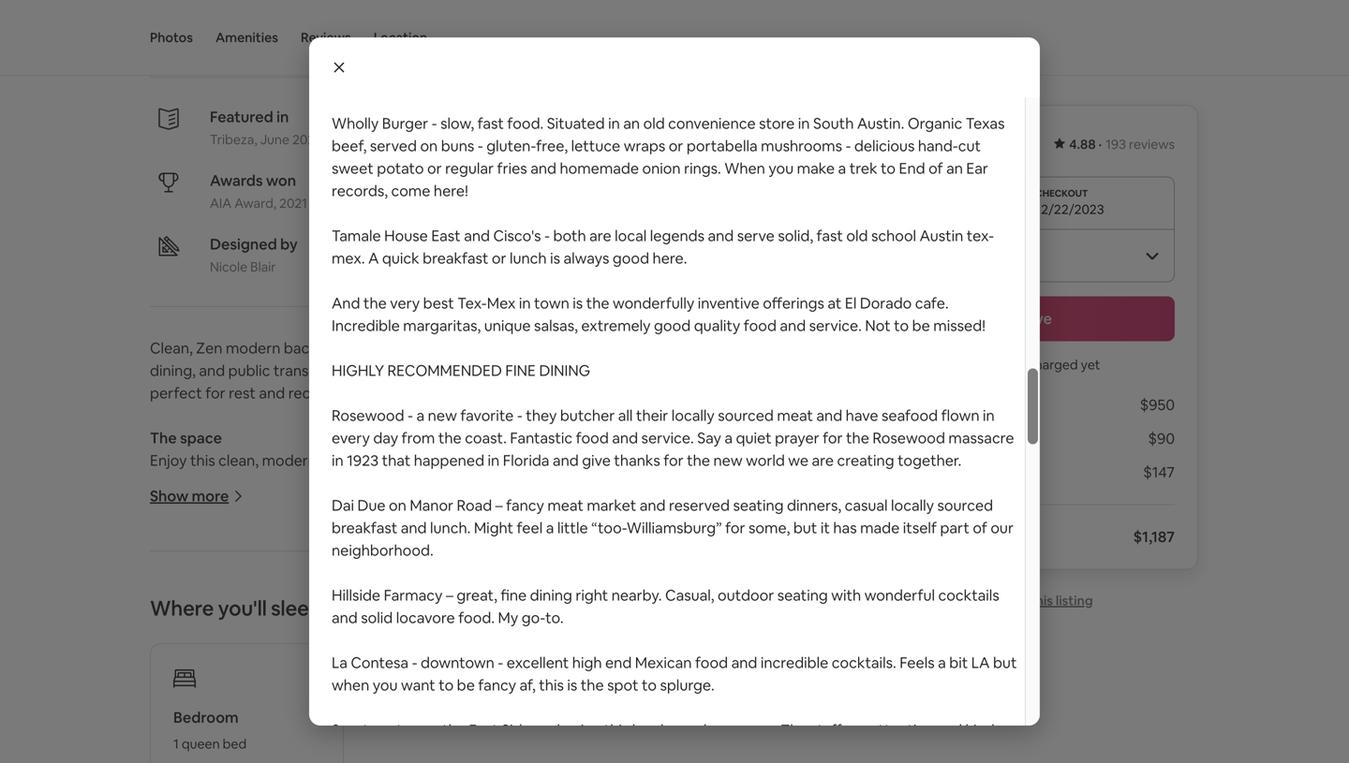 Task type: describe. For each thing, give the bounding box(es) containing it.
close
[[567, 361, 603, 380]]

to inside and the very best tex-mex in town is the wonderfully inventive offerings at el dorado cafe. incredible margaritas, unique salsas, extremely good quality food and service. not to be missed!
[[894, 316, 909, 335]]

sweet
[[332, 159, 374, 178]]

– inside dai due on manor road – fancy meat market and reserved seating dinners, casual locally sourced breakfast and lunch. might feel a little "too-williamsburg" for some, but it has made itself part of our neighborhood.
[[495, 496, 503, 515]]

airbnb
[[873, 463, 920, 482]]

total
[[873, 528, 908, 547]]

be right won't on the top
[[1009, 357, 1025, 373]]

la
[[971, 654, 990, 673]]

serve
[[737, 226, 775, 245]]

0 horizontal spatial can
[[627, 699, 651, 718]]

seating inside dai due on manor road – fancy meat market and reserved seating dinners, casual locally sourced breakfast and lunch. might feel a little "too-williamsburg" for some, but it has made itself part of our neighborhood.
[[733, 496, 784, 515]]

creations
[[643, 46, 707, 66]]

1 vertical spatial access
[[404, 384, 451, 403]]

report
[[985, 593, 1028, 609]]

in up lettuce
[[608, 114, 620, 133]]

1 vertical spatial new
[[714, 451, 743, 470]]

it inside suerte - stay on the east side and enjoy this lovely modern space. the staff are attentive and kind, the food is incredible - most of it locally sourced from texas ranchers, farmers and fisherfolks - an
[[545, 743, 554, 763]]

1 inside gorgeous light, vaulted ceilings, and an open floor plan make this unique 1 br/1ba feel spacious, calm, and inviting. the beehive features a full kitchen, roomy indoor and outdoor showers, a lovely work space, all-new furnishings and fixtures and a queen bed as well as a double foldout couch.
[[648, 564, 654, 583]]

this left the listing at the bottom right of the page
[[1030, 593, 1053, 609]]

and down kitchen,
[[544, 609, 570, 628]]

and up central
[[612, 429, 638, 448]]

well
[[168, 631, 195, 650]]

suerte - stay on the east side and enjoy this lovely modern space. the staff are attentive and kind, the food is incredible - most of it locally sourced from texas ranchers, farmers and fisherfolks - an
[[332, 721, 1005, 764]]

you right if
[[162, 676, 188, 695]]

the inside la contesa - downtown - excellent high end mexican food and incredible cocktails. feels a bit la but when you want to be fancy af, this is the spot to splurge.
[[581, 676, 604, 695]]

$190 for $190 x 5 nights
[[873, 395, 906, 415]]

on up nice
[[422, 676, 439, 695]]

reviews
[[301, 29, 351, 46]]

cut
[[958, 136, 981, 156]]

to down the convention
[[606, 361, 621, 380]]

food inside suerte - stay on the east side and enjoy this lovely modern space. the staff are attentive and kind, the food is incredible - most of it locally sourced from texas ranchers, farmers and fisherfolks - an
[[358, 743, 391, 763]]

1 vertical spatial an
[[946, 159, 963, 178]]

1 down the hosted at the left of page
[[302, 33, 308, 52]]

on inside suerte - stay on the east side and enjoy this lovely modern space. the staff are attentive and kind, the food is incredible - most of it locally sourced from texas ranchers, farmers and fisherfolks - an
[[421, 721, 439, 740]]

texas inside wholly burger - slow, fast food. situated in an old convenience store in south austin. organic texas beef, served on buns - gluten-free, lettuce wraps or portabella mushrooms - delicious hand-cut sweet potato or regular fries and homemade onion rings. when you make a trek to end of an ear records, come here!
[[966, 114, 1005, 133]]

outdoor inside gorgeous light, vaulted ceilings, and an open floor plan make this unique 1 br/1ba feel spacious, calm, and inviting. the beehive features a full kitchen, roomy indoor and outdoor showers, a lovely work space, all-new furnishings and fixtures and a queen bed as well as a double foldout couch.
[[150, 609, 206, 628]]

south
[[813, 114, 854, 133]]

you inside if you want to see a great photo spread on the beehive, do a search for the magazine tribeza and "downsizing". they did a nice article on the place and you can see more pics. there have been 9 books and articles written about the beehive which you can find on the bookshelves. you will be staying in a one of a kind architectural gem.
[[269, 743, 295, 763]]

lovely inside gorgeous light, vaulted ceilings, and an open floor plan make this unique 1 br/1ba feel spacious, calm, and inviting. the beehive features a full kitchen, roomy indoor and outdoor showers, a lovely work space, all-new furnishings and fixtures and a queen bed as well as a double foldout couch.
[[285, 609, 324, 628]]

the up extremely
[[586, 294, 610, 313]]

peaceful inside clean, zen modern backyard cottage, easy access to sxsw, convention center, great dining, and public transportation. gorgeous, peaceful space, close to the action but perfect for rest and recharging. easy access to sxsw, acl, f1 and all festivals.
[[456, 361, 516, 380]]

indoor
[[632, 586, 677, 605]]

and right rest
[[259, 384, 285, 403]]

1 vertical spatial sxsw,
[[472, 384, 516, 403]]

space. inside suerte - stay on the east side and enjoy this lovely modern space. the staff are attentive and kind, the food is incredible - most of it locally sourced from texas ranchers, farmers and fisherfolks - an
[[733, 721, 778, 740]]

by inside the space enjoy this clean, modern cottage nestled in a cozy but convenient central east austin neighborhood. inspired by japanese teahouses, this backyard cottage provides easy access to sxsw venues, acl fest, downtown, great restaurants, and public transportation while offering a peaceful retreat for resting and recharging.
[[313, 474, 330, 493]]

the inside suerte - stay on the east side and enjoy this lovely modern space. the staff are attentive and kind, the food is incredible - most of it locally sourced from texas ranchers, farmers and fisherfolks - an
[[781, 721, 807, 740]]

butcher
[[560, 406, 615, 425]]

a up ""downsizing"."
[[274, 676, 282, 695]]

fave
[[821, 46, 851, 66]]

about this space dialog
[[309, 37, 1040, 764]]

manor
[[410, 496, 454, 515]]

· left reviews button
[[295, 33, 299, 52]]

records,
[[332, 181, 388, 201]]

to right spot
[[642, 676, 657, 695]]

but inside clean, zen modern backyard cottage, easy access to sxsw, convention center, great dining, and public transportation. gorgeous, peaceful space, close to the action but perfect for rest and recharging. easy access to sxsw, acl, f1 and all festivals.
[[698, 361, 722, 380]]

excellent for af,
[[507, 654, 569, 673]]

bed inside tiny home hosted by kerthy 2 guests · 1 bedroom · 1 bed · 1 bath
[[311, 33, 339, 52]]

and down nearby.
[[629, 609, 655, 628]]

and down vaulted on the left
[[257, 586, 283, 605]]

locally inside dai due on manor road – fancy meat market and reserved seating dinners, casual locally sourced breakfast and lunch. might feel a little "too-williamsburg" for some, but it has made itself part of our neighborhood.
[[891, 496, 934, 515]]

the down "say"
[[687, 451, 710, 470]]

2 horizontal spatial or
[[669, 136, 683, 156]]

want inside if you want to see a great photo spread on the beehive, do a search for the magazine tribeza and "downsizing". they did a nice article on the place and you can see more pics. there have been 9 books and articles written about the beehive which you can find on the bookshelves. you will be staying in a one of a kind architectural gem.
[[191, 676, 225, 695]]

great,
[[457, 586, 497, 605]]

go-
[[522, 609, 545, 628]]

incredible
[[332, 316, 400, 335]]

a left 'kind' on the left of page
[[471, 743, 479, 763]]

will
[[298, 743, 320, 763]]

0 vertical spatial see
[[247, 676, 271, 695]]

cozy
[[460, 451, 492, 470]]

market
[[587, 496, 636, 515]]

gem.
[[606, 743, 641, 763]]

a down 'showers,'
[[217, 631, 225, 650]]

space
[[180, 429, 222, 448]]

thanks
[[614, 451, 660, 470]]

onion
[[642, 159, 681, 178]]

every
[[332, 429, 370, 448]]

you inside wholly burger - slow, fast food. situated in an old convenience store in south austin. organic texas beef, served on buns - gluten-free, lettuce wraps or portabella mushrooms - delicious hand-cut sweet potato or regular fries and homemade onion rings. when you make a trek to end of an ear records, come here!
[[769, 159, 794, 178]]

and down downtown,
[[401, 519, 427, 538]]

double
[[228, 631, 276, 650]]

0 vertical spatial you
[[947, 357, 970, 373]]

the up "creating"
[[846, 429, 869, 448]]

offerings
[[763, 294, 824, 313]]

1 horizontal spatial see
[[655, 699, 679, 718]]

the up side
[[502, 699, 525, 718]]

quick
[[382, 249, 419, 268]]

and down close
[[572, 384, 598, 403]]

full
[[502, 586, 523, 605]]

farmers
[[809, 743, 863, 763]]

reserve
[[996, 309, 1052, 328]]

it inside dai due on manor road – fancy meat market and reserved seating dinners, casual locally sourced breakfast and lunch. might feel a little "too-williamsburg" for some, but it has made itself part of our neighborhood.
[[821, 519, 830, 538]]

make inside wholly burger - slow, fast food. situated in an old convenience store in south austin. organic texas beef, served on buns - gluten-free, lettuce wraps or portabella mushrooms - delicious hand-cut sweet potato or regular fries and homemade onion rings. when you make a trek to end of an ear records, come here!
[[797, 159, 835, 178]]

the up article
[[443, 676, 466, 695]]

space, inside gorgeous light, vaulted ceilings, and an open floor plan make this unique 1 br/1ba feel spacious, calm, and inviting. the beehive features a full kitchen, roomy indoor and outdoor showers, a lovely work space, all-new furnishings and fixtures and a queen bed as well as a double foldout couch.
[[365, 609, 410, 628]]

wonderful
[[865, 586, 935, 605]]

in left 1923
[[332, 451, 344, 470]]

and down they at the bottom left of the page
[[325, 721, 351, 740]]

1 vertical spatial can
[[663, 721, 688, 740]]

neighborhood. inside dai due on manor road – fancy meat market and reserved seating dinners, casual locally sourced breakfast and lunch. might feel a little "too-williamsburg" for some, but it has made itself part of our neighborhood.
[[332, 541, 434, 560]]

mex.
[[332, 249, 365, 268]]

say
[[697, 429, 721, 448]]

massacre
[[949, 429, 1014, 448]]

aia
[[210, 195, 232, 212]]

say
[[760, 46, 783, 66]]

of inside if you want to see a great photo spread on the beehive, do a search for the magazine tribeza and "downsizing". they did a nice article on the place and you can see more pics. there have been 9 books and articles written about the beehive which you can find on the bookshelves. you will be staying in a one of a kind architectural gem.
[[453, 743, 468, 763]]

they
[[526, 406, 557, 425]]

great inside clean, zen modern backyard cottage, easy access to sxsw, convention center, great dining, and public transportation. gorgeous, peaceful space, close to the action but perfect for rest and recharging. easy access to sxsw, acl, f1 and all festivals.
[[693, 339, 730, 358]]

1 down home
[[218, 33, 224, 52]]

and down "restaurants,"
[[551, 519, 577, 538]]

wraps
[[624, 136, 665, 156]]

fast inside wholly burger - slow, fast food. situated in an old convenience store in south austin. organic texas beef, served on buns - gluten-free, lettuce wraps or portabella mushrooms - delicious hand-cut sweet potato or regular fries and homemade onion rings. when you make a trek to end of an ear records, come here!
[[477, 114, 504, 133]]

this down space
[[190, 451, 215, 470]]

fancy inside la contesa - downtown - excellent high end mexican food and incredible cocktails. feels a bit la but when you want to be fancy af, this is the spot to splurge.
[[478, 676, 516, 695]]

featured in tribeza, june 2020
[[210, 107, 323, 148]]

in inside featured in tribeza, june 2020
[[277, 107, 289, 126]]

a left cozy
[[448, 451, 456, 470]]

before
[[911, 528, 959, 547]]

good inside and the very best tex-mex in town is the wonderfully inventive offerings at el dorado cafe. incredible margaritas, unique salsas, extremely good quality food and service. not to be missed!
[[654, 316, 691, 335]]

breakfast inside tamale house east and cisco's - both are local legends and serve solid, fast old school austin tex- mex. a quick breakfast or lunch is always good here.
[[423, 249, 489, 268]]

couch.
[[333, 631, 379, 650]]

a up the double
[[274, 609, 282, 628]]

to down highly recommended fine dining
[[454, 384, 469, 403]]

you won't be charged yet
[[947, 357, 1100, 373]]

one
[[424, 743, 450, 763]]

1 vertical spatial rosewood
[[873, 429, 945, 448]]

food. inside wholly burger - slow, fast food. situated in an old convenience store in south austin. organic texas beef, served on buns - gluten-free, lettuce wraps or portabella mushrooms - delicious hand-cut sweet potato or regular fries and homemade onion rings. when you make a trek to end of an ear records, come here!
[[507, 114, 544, 133]]

and up prayer at the right bottom
[[816, 406, 842, 425]]

austin for in
[[938, 46, 981, 66]]

quiet
[[736, 429, 772, 448]]

the up most
[[506, 721, 530, 740]]

1 left bath
[[349, 33, 355, 52]]

· right guests
[[211, 33, 215, 52]]

for inside dai due on manor road – fancy meat market and reserved seating dinners, casual locally sourced breakfast and lunch. might feel a little "too-williamsburg" for some, but it has made itself part of our neighborhood.
[[725, 519, 745, 538]]

ceilings,
[[313, 564, 368, 583]]

0 horizontal spatial or
[[427, 159, 442, 178]]

by inside designed by nicole blair
[[280, 235, 298, 254]]

best
[[423, 294, 454, 313]]

mexicana
[[447, 46, 512, 66]]

and inside wholly burger - slow, fast food. situated in an old convenience store in south austin. organic texas beef, served on buns - gluten-free, lettuce wraps or portabella mushrooms - delicious hand-cut sweet potato or regular fries and homemade onion rings. when you make a trek to end of an ear records, come here!
[[531, 159, 557, 178]]

zen
[[196, 339, 223, 358]]

· left 193
[[1099, 136, 1102, 153]]

and left give on the left of page
[[553, 451, 579, 470]]

the inside the space enjoy this clean, modern cottage nestled in a cozy but convenient central east austin neighborhood. inspired by japanese teahouses, this backyard cottage provides easy access to sxsw venues, acl fest, downtown, great restaurants, and public transportation while offering a peaceful retreat for resting and recharging.
[[150, 429, 177, 448]]

and up "too-
[[592, 496, 618, 515]]

a left one
[[413, 743, 421, 763]]

and up been
[[204, 699, 230, 718]]

central
[[602, 451, 653, 470]]

margaritas,
[[403, 316, 481, 335]]

on up the about
[[481, 699, 498, 718]]

and down the attentive
[[866, 743, 892, 763]]

you up 'gem.'
[[634, 721, 659, 740]]

retreat
[[425, 519, 473, 538]]

while
[[253, 519, 289, 538]]

and down provides
[[640, 496, 666, 515]]

wholly burger - slow, fast food. situated in an old convenience store in south austin. organic texas beef, served on buns - gluten-free, lettuce wraps or portabella mushrooms - delicious hand-cut sweet potato or regular fries and homemade onion rings. when you make a trek to end of an ear records, come here!
[[332, 114, 1005, 201]]

contesa
[[351, 654, 409, 673]]

stay
[[390, 721, 418, 740]]

$190 for $190 night
[[873, 128, 919, 155]]

when
[[724, 159, 765, 178]]

unique inside gorgeous light, vaulted ceilings, and an open floor plan make this unique 1 br/1ba feel spacious, calm, and inviting. the beehive features a full kitchen, roomy indoor and outdoor showers, a lovely work space, all-new furnishings and fixtures and a queen bed as well as a double foldout couch.
[[598, 564, 644, 583]]

quality
[[694, 316, 740, 335]]

in up massacre
[[983, 406, 995, 425]]

incredible inside suerte - stay on the east side and enjoy this lovely modern space. the staff are attentive and kind, the food is incredible - most of it locally sourced from texas ranchers, farmers and fisherfolks - an
[[408, 743, 476, 763]]

austin inside the space enjoy this clean, modern cottage nestled in a cozy but convenient central east austin neighborhood. inspired by japanese teahouses, this backyard cottage provides easy access to sxsw venues, acl fest, downtown, great restaurants, and public transportation while offering a peaceful retreat for resting and recharging.
[[689, 451, 733, 470]]

and up enjoy
[[569, 699, 595, 718]]

and up hillside at the bottom of the page
[[372, 564, 398, 583]]

this down cozy
[[481, 474, 506, 493]]

kind,
[[966, 721, 998, 740]]

queen inside gorgeous light, vaulted ceilings, and an open floor plan make this unique 1 br/1ba feel spacious, calm, and inviting. the beehive features a full kitchen, roomy indoor and outdoor showers, a lovely work space, all-new furnishings and fixtures and a queen bed as well as a double foldout couch.
[[670, 609, 714, 628]]

in up mushrooms
[[798, 114, 810, 133]]

seating inside 'hillside farmacy – great, fine dining right nearby. casual, outdoor seating with wonderful cocktails and solid locavore food. my go-to.'
[[777, 586, 828, 605]]

awards
[[210, 171, 263, 190]]

featured
[[210, 107, 273, 126]]

of inside suerte - stay on the east side and enjoy this lovely modern space. the staff are attentive and kind, the food is incredible - most of it locally sourced from texas ranchers, farmers and fisherfolks - an
[[527, 743, 541, 763]]

japanese
[[334, 474, 400, 493]]

a right did
[[391, 699, 399, 718]]

a down indoor
[[659, 609, 667, 628]]

for inside clean, zen modern backyard cottage, easy access to sxsw, convention center, great dining, and public transportation. gorgeous, peaceful space, close to the action but perfect for rest and recharging. easy access to sxsw, acl, f1 and all festivals.
[[205, 384, 225, 403]]

in down coast.
[[488, 451, 500, 470]]

0 vertical spatial more
[[192, 487, 229, 506]]

home
[[195, 0, 250, 27]]

food. inside 'hillside farmacy – great, fine dining right nearby. casual, outdoor seating with wonderful cocktails and solid locavore food. my go-to.'
[[458, 609, 495, 628]]

all-
[[413, 609, 434, 628]]

recommended
[[387, 361, 502, 380]]

great inside if you want to see a great photo spread on the beehive, do a search for the magazine tribeza and "downsizing". they did a nice article on the place and you can see more pics. there have been 9 books and articles written about the beehive which you can find on the bookshelves. you will be staying in a one of a kind architectural gem.
[[286, 676, 323, 695]]

0 vertical spatial cottage
[[320, 451, 375, 470]]

- inside tamale house east and cisco's - both are local legends and serve solid, fast old school austin tex- mex. a quick breakfast or lunch is always good here.
[[544, 226, 550, 245]]

the down there
[[150, 743, 173, 763]]

are inside tamale house east and cisco's - both are local legends and serve solid, fast old school austin tex- mex. a quick breakfast or lunch is always good here.
[[589, 226, 611, 245]]

easy inside clean, zen modern backyard cottage, easy access to sxsw, convention center, great dining, and public transportation. gorgeous, peaceful space, close to the action but perfect for rest and recharging. easy access to sxsw, acl, f1 and all festivals.
[[413, 339, 444, 358]]

for right prayer at the right bottom
[[823, 429, 843, 448]]

1 inside the bedroom 1 queen bed
[[173, 736, 179, 753]]

show more button
[[150, 487, 244, 506]]

austin for school
[[920, 226, 963, 245]]

2
[[150, 33, 158, 52]]

a inside el meson cocina mexicana - excellent interior creations - some say their fave mex food in austin - with outdoor space. give us a review!
[[526, 69, 534, 88]]

in inside the space enjoy this clean, modern cottage nestled in a cozy but convenient central east austin neighborhood. inspired by japanese teahouses, this backyard cottage provides easy access to sxsw venues, acl fest, downtown, great restaurants, and public transportation while offering a peaceful retreat for resting and recharging.
[[433, 451, 445, 470]]

the inside clean, zen modern backyard cottage, easy access to sxsw, convention center, great dining, and public transportation. gorgeous, peaceful space, close to the action but perfect for rest and recharging. easy access to sxsw, acl, f1 and all festivals.
[[625, 361, 648, 380]]

blair
[[250, 259, 276, 275]]

food inside la contesa - downtown - excellent high end mexican food and incredible cocktails. feels a bit la but when you want to be fancy af, this is the spot to splurge.
[[695, 654, 728, 673]]

fancy inside dai due on manor road – fancy meat market and reserved seating dinners, casual locally sourced breakfast and lunch. might feel a little "too-williamsburg" for some, but it has made itself part of our neighborhood.
[[506, 496, 544, 515]]

0 vertical spatial new
[[428, 406, 457, 425]]

meat inside rosewood - a new favorite - they butcher all their locally sourced meat and have seafood flown in every day from the coast. fantastic food and service. say a quiet prayer for the rosewood massacre in 1923 that happened in florida and give thanks for the new world we are creating together.
[[777, 406, 813, 425]]

from inside rosewood - a new favorite - they butcher all their locally sourced meat and have seafood flown in every day from the coast. fantastic food and service. say a quiet prayer for the rosewood massacre in 1923 that happened in florida and give thanks for the new world we are creating together.
[[402, 429, 435, 448]]

a right the do
[[552, 676, 560, 695]]

of inside wholly burger - slow, fast food. situated in an old convenience store in south austin. organic texas beef, served on buns - gluten-free, lettuce wraps or portabella mushrooms - delicious hand-cut sweet potato or regular fries and homemade onion rings. when you make a trek to end of an ear records, come here!
[[929, 159, 943, 178]]

are inside rosewood - a new favorite - they butcher all their locally sourced meat and have seafood flown in every day from the coast. fantastic food and service. say a quiet prayer for the rosewood massacre in 1923 that happened in florida and give thanks for the new world we are creating together.
[[812, 451, 834, 470]]

feel inside gorgeous light, vaulted ceilings, and an open floor plan make this unique 1 br/1ba feel spacious, calm, and inviting. the beehive features a full kitchen, roomy indoor and outdoor showers, a lovely work space, all-new furnishings and fixtures and a queen bed as well as a double foldout couch.
[[710, 564, 736, 583]]

want inside la contesa - downtown - excellent high end mexican food and incredible cocktails. feels a bit la but when you want to be fancy af, this is the spot to splurge.
[[401, 676, 435, 695]]

show
[[150, 487, 189, 506]]

and down zen
[[199, 361, 225, 380]]

a down gorgeous,
[[416, 406, 425, 425]]

did
[[365, 699, 387, 718]]

dining
[[530, 586, 572, 605]]

a down dai
[[350, 519, 358, 538]]

enjoy
[[564, 721, 601, 740]]

seafood
[[882, 406, 938, 425]]

award,
[[234, 195, 276, 212]]

and down place
[[534, 721, 560, 740]]

light,
[[222, 564, 255, 583]]

on down the pics.
[[721, 721, 739, 740]]

homemade
[[560, 159, 639, 178]]

0 vertical spatial access
[[447, 339, 494, 358]]

beehive inside gorgeous light, vaulted ceilings, and an open floor plan make this unique 1 br/1ba feel spacious, calm, and inviting. the beehive features a full kitchen, roomy indoor and outdoor showers, a lovely work space, all-new furnishings and fixtures and a queen bed as well as a double foldout couch.
[[373, 586, 427, 605]]

recharging. inside clean, zen modern backyard cottage, easy access to sxsw, convention center, great dining, and public transportation. gorgeous, peaceful space, close to the action but perfect for rest and recharging. easy access to sxsw, acl, f1 and all festivals.
[[288, 384, 366, 403]]

old inside tamale house east and cisco's - both are local legends and serve solid, fast old school austin tex- mex. a quick breakfast or lunch is always good here.
[[846, 226, 868, 245]]

be inside la contesa - downtown - excellent high end mexican food and incredible cocktails. feels a bit la but when you want to be fancy af, this is the spot to splurge.
[[457, 676, 475, 695]]

you inside la contesa - downtown - excellent high end mexican food and incredible cocktails. feels a bit la but when you want to be fancy af, this is the spot to splurge.
[[373, 676, 398, 695]]

queen inside the bedroom 1 queen bed
[[182, 736, 220, 753]]

and down br/1ba
[[680, 586, 706, 605]]

2 as from the left
[[198, 631, 213, 650]]

0 vertical spatial an
[[623, 114, 640, 133]]

in inside el meson cocina mexicana - excellent interior creations - some say their fave mex food in austin - with outdoor space. give us a review!
[[922, 46, 934, 66]]

a left full
[[491, 586, 499, 605]]

service. for not
[[809, 316, 862, 335]]

there
[[150, 721, 190, 740]]

amenities
[[215, 29, 278, 46]]

hillside farmacy – great, fine dining right nearby. casual, outdoor seating with wonderful cocktails and solid locavore food. my go-to.
[[332, 586, 999, 628]]

not
[[865, 316, 891, 335]]

$190 night
[[873, 128, 959, 155]]

tiny home hosted by kerthy 2 guests · 1 bedroom · 1 bed · 1 bath
[[150, 0, 421, 52]]



Task type: locate. For each thing, give the bounding box(es) containing it.
2 vertical spatial sourced
[[604, 743, 659, 763]]

to up fine
[[497, 339, 512, 358]]

but inside la contesa - downtown - excellent high end mexican food and incredible cocktails. feels a bit la but when you want to be fancy af, this is the spot to splurge.
[[993, 654, 1017, 673]]

1 horizontal spatial locally
[[672, 406, 715, 425]]

all
[[601, 384, 616, 403], [618, 406, 633, 425]]

kind
[[482, 743, 512, 763]]

slow,
[[441, 114, 474, 133]]

good inside tamale house east and cisco's - both are local legends and serve solid, fast old school austin tex- mex. a quick breakfast or lunch is always good here.
[[613, 249, 649, 268]]

excellent for review!
[[524, 46, 586, 66]]

my
[[498, 609, 518, 628]]

1 horizontal spatial backyard
[[509, 474, 573, 493]]

backyard inside the space enjoy this clean, modern cottage nestled in a cozy but convenient central east austin neighborhood. inspired by japanese teahouses, this backyard cottage provides easy access to sxsw venues, acl fest, downtown, great restaurants, and public transportation while offering a peaceful retreat for resting and recharging.
[[509, 474, 573, 493]]

1 vertical spatial meat
[[548, 496, 584, 515]]

–
[[495, 496, 503, 515], [446, 586, 453, 605]]

give
[[472, 69, 504, 88]]

hand-
[[918, 136, 958, 156]]

their down festivals.
[[636, 406, 668, 425]]

0 vertical spatial space,
[[519, 361, 564, 380]]

beehive,
[[469, 676, 527, 695]]

cocktails.
[[832, 654, 896, 673]]

0 vertical spatial food.
[[507, 114, 544, 133]]

neighborhood. down the "due"
[[332, 541, 434, 560]]

gorgeous
[[150, 564, 218, 583]]

burger
[[382, 114, 428, 133]]

1 horizontal spatial feel
[[710, 564, 736, 583]]

all up butcher at the bottom left of the page
[[601, 384, 616, 403]]

0 vertical spatial fast
[[477, 114, 504, 133]]

1 want from the left
[[191, 676, 225, 695]]

0 horizontal spatial old
[[643, 114, 665, 133]]

"downsizing".
[[233, 699, 325, 718]]

make inside gorgeous light, vaulted ceilings, and an open floor plan make this unique 1 br/1ba feel spacious, calm, and inviting. the beehive features a full kitchen, roomy indoor and outdoor showers, a lovely work space, all-new furnishings and fixtures and a queen bed as well as a double foldout couch.
[[528, 564, 566, 583]]

have inside rosewood - a new favorite - they butcher all their locally sourced meat and have seafood flown in every day from the coast. fantastic food and service. say a quiet prayer for the rosewood massacre in 1923 that happened in florida and give thanks for the new world we are creating together.
[[846, 406, 878, 425]]

austin inside el meson cocina mexicana - excellent interior creations - some say their fave mex food in austin - with outdoor space. give us a review!
[[938, 46, 981, 66]]

0 vertical spatial fee
[[937, 429, 959, 448]]

fine
[[501, 586, 527, 605]]

0 vertical spatial unique
[[484, 316, 531, 335]]

a right us
[[526, 69, 534, 88]]

public
[[228, 361, 270, 380], [622, 496, 664, 515]]

part
[[940, 519, 970, 538]]

in left the town
[[519, 294, 531, 313]]

cottage
[[320, 451, 375, 470], [576, 474, 631, 493]]

to right 'not'
[[894, 316, 909, 335]]

beehive up solid
[[373, 586, 427, 605]]

2 want from the left
[[401, 676, 435, 695]]

· left meson
[[342, 33, 345, 52]]

but inside dai due on manor road – fancy meat market and reserved seating dinners, casual locally sourced breakfast and lunch. might feel a little "too-williamsburg" for some, but it has made itself part of our neighborhood.
[[793, 519, 817, 538]]

are inside suerte - stay on the east side and enjoy this lovely modern space. the staff are attentive and kind, the food is incredible - most of it locally sourced from texas ranchers, farmers and fisherfolks - an
[[845, 721, 867, 740]]

space. inside el meson cocina mexicana - excellent interior creations - some say their fave mex food in austin - with outdoor space. give us a review!
[[425, 69, 469, 88]]

food
[[886, 46, 919, 66], [744, 316, 777, 335], [576, 429, 609, 448], [695, 654, 728, 673], [358, 743, 391, 763]]

2 vertical spatial an
[[401, 564, 418, 583]]

el inside and the very best tex-mex in town is the wonderfully inventive offerings at el dorado cafe. incredible margaritas, unique salsas, extremely good quality food and service. not to be missed!
[[845, 294, 857, 313]]

on right the "due"
[[389, 496, 406, 515]]

itself
[[903, 519, 937, 538]]

transportation
[[150, 519, 250, 538]]

2 vertical spatial bed
[[223, 736, 247, 753]]

access down gorgeous,
[[404, 384, 451, 403]]

0 vertical spatial east
[[431, 226, 461, 245]]

and left the serve
[[708, 226, 734, 245]]

sourced inside dai due on manor road – fancy meat market and reserved seating dinners, casual locally sourced breakfast and lunch. might feel a little "too-williamsburg" for some, but it has made itself part of our neighborhood.
[[937, 496, 993, 515]]

2 horizontal spatial an
[[946, 159, 963, 178]]

great down quality
[[693, 339, 730, 358]]

1 vertical spatial space.
[[733, 721, 778, 740]]

for left rest
[[205, 384, 225, 403]]

0 vertical spatial great
[[693, 339, 730, 358]]

festivals.
[[619, 384, 679, 403]]

rosewood - a new favorite - they butcher all their locally sourced meat and have seafood flown in every day from the coast. fantastic food and service. say a quiet prayer for the rosewood massacre in 1923 that happened in florida and give thanks for the new world we are creating together.
[[332, 406, 1014, 470]]

you down mushrooms
[[769, 159, 794, 178]]

0 vertical spatial their
[[786, 46, 818, 66]]

you down contesa
[[373, 676, 398, 695]]

0 horizontal spatial incredible
[[408, 743, 476, 763]]

downtown,
[[386, 496, 464, 515]]

extremely
[[581, 316, 651, 335]]

service. inside and the very best tex-mex in town is the wonderfully inventive offerings at el dorado cafe. incredible margaritas, unique salsas, extremely good quality food and service. not to be missed!
[[809, 316, 862, 335]]

0 vertical spatial outdoor
[[365, 69, 421, 88]]

1 vertical spatial locally
[[891, 496, 934, 515]]

location button
[[374, 0, 427, 75]]

1 vertical spatial cottage
[[576, 474, 631, 493]]

an inside gorgeous light, vaulted ceilings, and an open floor plan make this unique 1 br/1ba feel spacious, calm, and inviting. the beehive features a full kitchen, roomy indoor and outdoor showers, a lovely work space, all-new furnishings and fixtures and a queen bed as well as a double foldout couch.
[[401, 564, 418, 583]]

see
[[247, 676, 271, 695], [655, 699, 679, 718]]

excellent inside la contesa - downtown - excellent high end mexican food and incredible cocktails. feels a bit la but when you want to be fancy af, this is the spot to splurge.
[[507, 654, 569, 673]]

for up provides
[[664, 451, 684, 470]]

cottage down give on the left of page
[[576, 474, 631, 493]]

sourced inside rosewood - a new favorite - they butcher all their locally sourced meat and have seafood flown in every day from the coast. fantastic food and service. say a quiet prayer for the rosewood massacre in 1923 that happened in florida and give thanks for the new world we are creating together.
[[718, 406, 774, 425]]

0 horizontal spatial their
[[636, 406, 668, 425]]

1923
[[347, 451, 379, 470]]

mex right fave on the right top
[[854, 46, 883, 66]]

mex inside and the very best tex-mex in town is the wonderfully inventive offerings at el dorado cafe. incredible margaritas, unique salsas, extremely good quality food and service. not to be missed!
[[487, 294, 516, 313]]

from inside suerte - stay on the east side and enjoy this lovely modern space. the staff are attentive and kind, the food is incredible - most of it locally sourced from texas ranchers, farmers and fisherfolks - an
[[663, 743, 696, 763]]

solid,
[[778, 226, 813, 245]]

feel
[[517, 519, 543, 538], [710, 564, 736, 583]]

public inside the space enjoy this clean, modern cottage nestled in a cozy but convenient central east austin neighborhood. inspired by japanese teahouses, this backyard cottage provides easy access to sxsw venues, acl fest, downtown, great restaurants, and public transportation while offering a peaceful retreat for resting and recharging.
[[622, 496, 664, 515]]

outdoor right casual,
[[718, 586, 774, 605]]

and up fisherfolks
[[936, 721, 962, 740]]

have up "creating"
[[846, 406, 878, 425]]

to inside the space enjoy this clean, modern cottage nestled in a cozy but convenient central east austin neighborhood. inspired by japanese teahouses, this backyard cottage provides easy access to sxsw venues, acl fest, downtown, great restaurants, and public transportation while offering a peaceful retreat for resting and recharging.
[[200, 496, 215, 515]]

their inside rosewood - a new favorite - they butcher all their locally sourced meat and have seafood flown in every day from the coast. fantastic food and service. say a quiet prayer for the rosewood massacre in 1923 that happened in florida and give thanks for the new world we are creating together.
[[636, 406, 668, 425]]

modern inside the space enjoy this clean, modern cottage nestled in a cozy but convenient central east austin neighborhood. inspired by japanese teahouses, this backyard cottage provides easy access to sxsw venues, acl fest, downtown, great restaurants, and public transportation while offering a peaceful retreat for resting and recharging.
[[262, 451, 317, 470]]

here!
[[434, 181, 468, 201]]

bed inside gorgeous light, vaulted ceilings, and an open floor plan make this unique 1 br/1ba feel spacious, calm, and inviting. the beehive features a full kitchen, roomy indoor and outdoor showers, a lovely work space, all-new furnishings and fixtures and a queen bed as well as a double foldout couch.
[[717, 609, 744, 628]]

and down offerings
[[780, 316, 806, 335]]

0 vertical spatial el
[[332, 46, 343, 66]]

feel inside dai due on manor road – fancy meat market and reserved seating dinners, casual locally sourced breakfast and lunch. might feel a little "too-williamsburg" for some, but it has made itself part of our neighborhood.
[[517, 519, 543, 538]]

report this listing
[[985, 593, 1093, 609]]

0 horizontal spatial outdoor
[[150, 609, 206, 628]]

by
[[280, 235, 298, 254], [313, 474, 330, 493]]

locally down enjoy
[[557, 743, 600, 763]]

public inside clean, zen modern backyard cottage, easy access to sxsw, convention center, great dining, and public transportation. gorgeous, peaceful space, close to the action but perfect for rest and recharging. easy access to sxsw, acl, f1 and all festivals.
[[228, 361, 270, 380]]

1 vertical spatial fancy
[[478, 676, 516, 695]]

recharging. inside the space enjoy this clean, modern cottage nestled in a cozy but convenient central east austin neighborhood. inspired by japanese teahouses, this backyard cottage provides easy access to sxsw venues, acl fest, downtown, great restaurants, and public transportation while offering a peaceful retreat for resting and recharging.
[[580, 519, 659, 538]]

1 vertical spatial el
[[845, 294, 857, 313]]

have up "bookshelves." in the bottom left of the page
[[193, 721, 226, 740]]

0 vertical spatial old
[[643, 114, 665, 133]]

on inside wholly burger - slow, fast food. situated in an old convenience store in south austin. organic texas beef, served on buns - gluten-free, lettuce wraps or portabella mushrooms - delicious hand-cut sweet potato or regular fries and homemade onion rings. when you make a trek to end of an ear records, come here!
[[420, 136, 438, 156]]

more inside if you want to see a great photo spread on the beehive, do a search for the magazine tribeza and "downsizing". they did a nice article on the place and you can see more pics. there have been 9 books and articles written about the beehive which you can find on the bookshelves. you will be staying in a one of a kind architectural gem.
[[682, 699, 719, 718]]

1 as from the left
[[150, 631, 165, 650]]

0 vertical spatial good
[[613, 249, 649, 268]]

the down "suerte"
[[332, 743, 355, 763]]

a right "say"
[[725, 429, 733, 448]]

make up dining
[[528, 564, 566, 583]]

and down the "free,"
[[531, 159, 557, 178]]

service. down at
[[809, 316, 862, 335]]

2 horizontal spatial outdoor
[[718, 586, 774, 605]]

williamsburg"
[[627, 519, 722, 538]]

east right house on the left of the page
[[431, 226, 461, 245]]

to.
[[545, 609, 564, 628]]

easy up the reserved
[[697, 474, 729, 493]]

access inside the space enjoy this clean, modern cottage nestled in a cozy but convenient central east austin neighborhood. inspired by japanese teahouses, this backyard cottage provides easy access to sxsw venues, acl fest, downtown, great restaurants, and public transportation while offering a peaceful retreat for resting and recharging.
[[150, 496, 197, 515]]

1 horizontal spatial can
[[663, 721, 688, 740]]

road
[[457, 496, 492, 515]]

dorado
[[860, 294, 912, 313]]

great inside the space enjoy this clean, modern cottage nestled in a cozy but convenient central east austin neighborhood. inspired by japanese teahouses, this backyard cottage provides easy access to sxsw venues, acl fest, downtown, great restaurants, and public transportation while offering a peaceful retreat for resting and recharging.
[[467, 496, 504, 515]]

2 vertical spatial austin
[[689, 451, 733, 470]]

an up wraps
[[623, 114, 640, 133]]

calm,
[[217, 586, 253, 605]]

space, inside clean, zen modern backyard cottage, easy access to sxsw, convention center, great dining, and public transportation. gorgeous, peaceful space, close to the action but perfect for rest and recharging. easy access to sxsw, acl, f1 and all festivals.
[[519, 361, 564, 380]]

sxsw, up favorite
[[472, 384, 516, 403]]

sourced down which
[[604, 743, 659, 763]]

austin up organic
[[938, 46, 981, 66]]

0 vertical spatial space.
[[425, 69, 469, 88]]

food right fave on the right top
[[886, 46, 919, 66]]

2020
[[292, 131, 323, 148]]

0 vertical spatial or
[[669, 136, 683, 156]]

1 horizontal spatial all
[[618, 406, 633, 425]]

new
[[428, 406, 457, 425], [714, 451, 743, 470], [434, 609, 463, 628]]

if you want to see a great photo spread on the beehive, do a search for the magazine tribeza and "downsizing". they did a nice article on the place and you can see more pics. there have been 9 books and articles written about the beehive which you can find on the bookshelves. you will be staying in a one of a kind architectural gem.
[[150, 676, 756, 763]]

trek
[[850, 159, 878, 178]]

you down 9
[[269, 743, 295, 763]]

awards won aia award, 2021
[[210, 171, 307, 212]]

or inside tamale house east and cisco's - both are local legends and serve solid, fast old school austin tex- mex. a quick breakfast or lunch is always good here.
[[492, 249, 506, 268]]

1 horizontal spatial el
[[845, 294, 857, 313]]

bedroom
[[173, 708, 239, 728]]

1 horizontal spatial –
[[495, 496, 503, 515]]

0 horizontal spatial good
[[613, 249, 649, 268]]

bed inside the bedroom 1 queen bed
[[223, 736, 247, 753]]

sourced inside suerte - stay on the east side and enjoy this lovely modern space. the staff are attentive and kind, the food is incredible - most of it locally sourced from texas ranchers, farmers and fisherfolks - an
[[604, 743, 659, 763]]

with inside el meson cocina mexicana - excellent interior creations - some say their fave mex food in austin - with outdoor space. give us a review!
[[332, 69, 362, 88]]

has
[[833, 519, 857, 538]]

breakfast inside dai due on manor road – fancy meat market and reserved seating dinners, casual locally sourced breakfast and lunch. might feel a little "too-williamsburg" for some, but it has made itself part of our neighborhood.
[[332, 519, 398, 538]]

0 vertical spatial $190
[[873, 128, 919, 155]]

their right say
[[786, 46, 818, 66]]

access up highly recommended fine dining
[[447, 339, 494, 358]]

1 $190 from the top
[[873, 128, 919, 155]]

4.88
[[1069, 136, 1096, 153]]

space. down the cocina
[[425, 69, 469, 88]]

neighborhood. down enjoy
[[150, 474, 252, 493]]

2021
[[279, 195, 307, 212]]

to up article
[[439, 676, 454, 695]]

1 vertical spatial make
[[528, 564, 566, 583]]

of left our
[[973, 519, 987, 538]]

for left some,
[[725, 519, 745, 538]]

0 vertical spatial beehive
[[373, 586, 427, 605]]

a inside la contesa - downtown - excellent high end mexican food and incredible cocktails. feels a bit la but when you want to be fancy af, this is the spot to splurge.
[[938, 654, 946, 673]]

locally up "say"
[[672, 406, 715, 425]]

day
[[373, 429, 398, 448]]

food inside and the very best tex-mex in town is the wonderfully inventive offerings at el dorado cafe. incredible margaritas, unique salsas, extremely good quality food and service. not to be missed!
[[744, 316, 777, 335]]

dining
[[539, 361, 590, 380]]

service. for say
[[641, 429, 694, 448]]

fee
[[937, 429, 959, 448], [975, 463, 998, 482]]

tamale
[[332, 226, 381, 245]]

0 vertical spatial excellent
[[524, 46, 586, 66]]

east inside the space enjoy this clean, modern cottage nestled in a cozy but convenient central east austin neighborhood. inspired by japanese teahouses, this backyard cottage provides easy access to sxsw venues, acl fest, downtown, great restaurants, and public transportation while offering a peaceful retreat for resting and recharging.
[[656, 451, 686, 470]]

open
[[421, 564, 456, 583]]

meat inside dai due on manor road – fancy meat market and reserved seating dinners, casual locally sourced breakfast and lunch. might feel a little "too-williamsburg" for some, but it has made itself part of our neighborhood.
[[548, 496, 584, 515]]

fast right solid,
[[817, 226, 843, 245]]

is down both
[[550, 249, 560, 268]]

locally inside rosewood - a new favorite - they butcher all their locally sourced meat and have seafood flown in every day from the coast. fantastic food and service. say a quiet prayer for the rosewood massacre in 1923 that happened in florida and give thanks for the new world we are creating together.
[[672, 406, 715, 425]]

0 vertical spatial fancy
[[506, 496, 544, 515]]

food up give on the left of page
[[576, 429, 609, 448]]

new down "say"
[[714, 451, 743, 470]]

breakfast up tex-
[[423, 249, 489, 268]]

0 vertical spatial incredible
[[761, 654, 829, 673]]

2 $190 from the top
[[873, 395, 906, 415]]

food.
[[507, 114, 544, 133], [458, 609, 495, 628]]

0 horizontal spatial neighborhood.
[[150, 474, 252, 493]]

1 vertical spatial east
[[656, 451, 686, 470]]

is right the town
[[573, 294, 583, 313]]

0 horizontal spatial rosewood
[[332, 406, 404, 425]]

0 vertical spatial make
[[797, 159, 835, 178]]

0 vertical spatial easy
[[413, 339, 444, 358]]

from up nestled
[[402, 429, 435, 448]]

lovely inside suerte - stay on the east side and enjoy this lovely modern space. the staff are attentive and kind, the food is incredible - most of it locally sourced from texas ranchers, farmers and fisherfolks - an
[[632, 721, 672, 740]]

access up the transportation
[[150, 496, 197, 515]]

articles
[[355, 721, 405, 740]]

sxsw
[[218, 496, 259, 515]]

1 horizontal spatial lovely
[[632, 721, 672, 740]]

2 vertical spatial outdoor
[[150, 609, 206, 628]]

1 horizontal spatial rosewood
[[873, 429, 945, 448]]

1 horizontal spatial with
[[831, 586, 861, 605]]

have inside if you want to see a great photo spread on the beehive, do a search for the magazine tribeza and "downsizing". they did a nice article on the place and you can see more pics. there have been 9 books and articles written about the beehive which you can find on the bookshelves. you will be staying in a one of a kind architectural gem.
[[193, 721, 226, 740]]

you left won't on the top
[[947, 357, 970, 373]]

and left cisco's
[[464, 226, 490, 245]]

1 vertical spatial neighborhood.
[[332, 541, 434, 560]]

new down features
[[434, 609, 463, 628]]

1 horizontal spatial great
[[467, 496, 504, 515]]

be down downtown
[[457, 676, 475, 695]]

that
[[382, 451, 411, 470]]

modern inside suerte - stay on the east side and enjoy this lovely modern space. the staff are attentive and kind, the food is incredible - most of it locally sourced from texas ranchers, farmers and fisherfolks - an
[[675, 721, 730, 740]]

1 horizontal spatial you
[[947, 357, 970, 373]]

9
[[268, 721, 277, 740]]

farmacy
[[384, 586, 443, 605]]

or
[[669, 136, 683, 156], [427, 159, 442, 178], [492, 249, 506, 268]]

the down article
[[442, 721, 466, 740]]

1 vertical spatial beehive
[[533, 721, 587, 740]]

new inside gorgeous light, vaulted ceilings, and an open floor plan make this unique 1 br/1ba feel spacious, calm, and inviting. the beehive features a full kitchen, roomy indoor and outdoor showers, a lovely work space, all-new furnishings and fixtures and a queen bed as well as a double foldout couch.
[[434, 609, 463, 628]]

texas down the find
[[700, 743, 739, 763]]

modern down the pics.
[[675, 721, 730, 740]]

nights
[[932, 395, 974, 415]]

af,
[[520, 676, 536, 695]]

0 vertical spatial have
[[846, 406, 878, 425]]

old inside wholly burger - slow, fast food. situated in an old convenience store in south austin. organic texas beef, served on buns - gluten-free, lettuce wraps or portabella mushrooms - delicious hand-cut sweet potato or regular fries and homemade onion rings. when you make a trek to end of an ear records, come here!
[[643, 114, 665, 133]]

$190 up end at the top right of page
[[873, 128, 919, 155]]

venues,
[[263, 496, 315, 515]]

food inside el meson cocina mexicana - excellent interior creations - some say their fave mex food in austin - with outdoor space. give us a review!
[[886, 46, 919, 66]]

june
[[260, 131, 289, 148]]

excellent inside el meson cocina mexicana - excellent interior creations - some say their fave mex food in austin - with outdoor space. give us a review!
[[524, 46, 586, 66]]

the up happened
[[438, 429, 462, 448]]

0 horizontal spatial are
[[589, 226, 611, 245]]

bed left meson
[[311, 33, 339, 52]]

1 horizontal spatial outdoor
[[365, 69, 421, 88]]

service
[[923, 463, 972, 482]]

bed down bedroom
[[223, 736, 247, 753]]

kerthy is a superhost. learn more about kerthy. image
[[710, 2, 762, 54], [710, 2, 762, 54]]

of
[[929, 159, 943, 178], [973, 519, 987, 538], [453, 743, 468, 763], [527, 743, 541, 763]]

this inside suerte - stay on the east side and enjoy this lovely modern space. the staff are attentive and kind, the food is incredible - most of it locally sourced from texas ranchers, farmers and fisherfolks - an
[[604, 721, 629, 740]]

but down coast.
[[495, 451, 519, 470]]

bedroom
[[227, 33, 292, 52]]

fast inside tamale house east and cisco's - both are local legends and serve solid, fast old school austin tex- mex. a quick breakfast or lunch is always good here.
[[817, 226, 843, 245]]

1 horizontal spatial old
[[846, 226, 868, 245]]

store
[[759, 114, 795, 133]]

but inside the space enjoy this clean, modern cottage nestled in a cozy but convenient central east austin neighborhood. inspired by japanese teahouses, this backyard cottage provides easy access to sxsw venues, acl fest, downtown, great restaurants, and public transportation while offering a peaceful retreat for resting and recharging.
[[495, 451, 519, 470]]

lovely up 'gem.'
[[632, 721, 672, 740]]

situated
[[547, 114, 605, 133]]

give
[[582, 451, 611, 470]]

0 vertical spatial recharging.
[[288, 384, 366, 403]]

1 horizontal spatial have
[[846, 406, 878, 425]]

0 horizontal spatial meat
[[548, 496, 584, 515]]

0 horizontal spatial fee
[[937, 429, 959, 448]]

their inside el meson cocina mexicana - excellent interior creations - some say their fave mex food in austin - with outdoor space. give us a review!
[[786, 46, 818, 66]]

cafe.
[[915, 294, 949, 313]]

0 horizontal spatial see
[[247, 676, 271, 695]]

1 vertical spatial –
[[446, 586, 453, 605]]

1 vertical spatial fast
[[817, 226, 843, 245]]

1 horizontal spatial or
[[492, 249, 506, 268]]

unique inside and the very best tex-mex in town is the wonderfully inventive offerings at el dorado cafe. incredible margaritas, unique salsas, extremely good quality food and service. not to be missed!
[[484, 316, 531, 335]]

and inside 'hillside farmacy – great, fine dining right nearby. casual, outdoor seating with wonderful cocktails and solid locavore food. my go-to.'
[[332, 609, 358, 628]]

beehive inside if you want to see a great photo spread on the beehive, do a search for the magazine tribeza and "downsizing". they did a nice article on the place and you can see more pics. there have been 9 books and articles written about the beehive which you can find on the bookshelves. you will be staying in a one of a kind architectural gem.
[[533, 721, 587, 740]]

suerte
[[332, 721, 377, 740]]

by up acl
[[313, 474, 330, 493]]

meat up prayer at the right bottom
[[777, 406, 813, 425]]

1 vertical spatial recharging.
[[580, 519, 659, 538]]

and inside and the very best tex-mex in town is the wonderfully inventive offerings at el dorado cafe. incredible margaritas, unique salsas, extremely good quality food and service. not to be missed!
[[780, 316, 806, 335]]

coast.
[[465, 429, 507, 448]]

peaceful
[[456, 361, 516, 380], [362, 519, 422, 538]]

2 horizontal spatial great
[[693, 339, 730, 358]]

0 horizontal spatial lovely
[[285, 609, 324, 628]]

be down cafe.
[[912, 316, 930, 335]]

0 horizontal spatial as
[[150, 631, 165, 650]]

convenience
[[668, 114, 756, 133]]

east inside suerte - stay on the east side and enjoy this lovely modern space. the staff are attentive and kind, the food is incredible - most of it locally sourced from texas ranchers, farmers and fisherfolks - an
[[469, 721, 498, 740]]

0 vertical spatial backyard
[[284, 339, 347, 358]]

is inside and the very best tex-mex in town is the wonderfully inventive offerings at el dorado cafe. incredible margaritas, unique salsas, extremely good quality food and service. not to be missed!
[[573, 294, 583, 313]]

for inside if you want to see a great photo spread on the beehive, do a search for the magazine tribeza and "downsizing". they did a nice article on the place and you can see more pics. there have been 9 books and articles written about the beehive which you can find on the bookshelves. you will be staying in a one of a kind architectural gem.
[[612, 676, 632, 695]]

1 up indoor
[[648, 564, 654, 583]]

outdoor inside 'hillside farmacy – great, fine dining right nearby. casual, outdoor seating with wonderful cocktails and solid locavore food. my go-to.'
[[718, 586, 774, 605]]

to inside wholly burger - slow, fast food. situated in an old convenience store in south austin. organic texas beef, served on buns - gluten-free, lettuce wraps or portabella mushrooms - delicious hand-cut sweet potato or regular fries and homemade onion rings. when you make a trek to end of an ear records, come here!
[[881, 159, 896, 178]]

1 vertical spatial fee
[[975, 463, 998, 482]]

locally inside suerte - stay on the east side and enjoy this lovely modern space. the staff are attentive and kind, the food is incredible - most of it locally sourced from texas ranchers, farmers and fisherfolks - an
[[557, 743, 600, 763]]

fast
[[477, 114, 504, 133], [817, 226, 843, 245]]

is inside tamale house east and cisco's - both are local legends and serve solid, fast old school austin tex- mex. a quick breakfast or lunch is always good here.
[[550, 249, 560, 268]]

1 horizontal spatial make
[[797, 159, 835, 178]]

the up incredible
[[363, 294, 387, 313]]

peaceful down the "due"
[[362, 519, 422, 538]]

highly
[[332, 361, 384, 380]]

1 vertical spatial backyard
[[509, 474, 573, 493]]

2 vertical spatial modern
[[675, 721, 730, 740]]

2 horizontal spatial east
[[656, 451, 686, 470]]

all inside clean, zen modern backyard cottage, easy access to sxsw, convention center, great dining, and public transportation. gorgeous, peaceful space, close to the action but perfect for rest and recharging. easy access to sxsw, acl, f1 and all festivals.
[[601, 384, 616, 403]]

el inside el meson cocina mexicana - excellent interior creations - some say their fave mex food in austin - with outdoor space. give us a review!
[[332, 46, 343, 66]]

0 horizontal spatial with
[[332, 69, 362, 88]]

1 vertical spatial easy
[[697, 474, 729, 493]]

0 vertical spatial lovely
[[285, 609, 324, 628]]

0 vertical spatial are
[[589, 226, 611, 245]]

and down hillside at the bottom of the page
[[332, 609, 358, 628]]

0 vertical spatial peaceful
[[456, 361, 516, 380]]

rings.
[[684, 159, 721, 178]]

airbnb service fee
[[873, 463, 998, 482]]

see up ""downsizing"."
[[247, 676, 271, 695]]

0 vertical spatial sxsw,
[[516, 339, 559, 358]]

0 horizontal spatial have
[[193, 721, 226, 740]]

bath
[[358, 33, 390, 52]]

service. inside rosewood - a new favorite - they butcher all their locally sourced meat and have seafood flown in every day from the coast. fantastic food and service. say a quiet prayer for the rosewood massacre in 1923 that happened in florida and give thanks for the new world we are creating together.
[[641, 429, 694, 448]]

staying
[[344, 743, 394, 763]]

this up place
[[539, 676, 564, 695]]

sourced up 'quiet' on the bottom right
[[718, 406, 774, 425]]

a
[[526, 69, 534, 88], [838, 159, 846, 178], [416, 406, 425, 425], [725, 429, 733, 448], [448, 451, 456, 470], [350, 519, 358, 538], [546, 519, 554, 538], [491, 586, 499, 605], [274, 609, 282, 628], [659, 609, 667, 628], [217, 631, 225, 650], [938, 654, 946, 673], [274, 676, 282, 695], [552, 676, 560, 695], [391, 699, 399, 718], [413, 743, 421, 763], [471, 743, 479, 763]]

backyard inside clean, zen modern backyard cottage, easy access to sxsw, convention center, great dining, and public transportation. gorgeous, peaceful space, close to the action but perfect for rest and recharging. easy access to sxsw, acl, f1 and all festivals.
[[284, 339, 347, 358]]

dining,
[[150, 361, 196, 380]]

is inside suerte - stay on the east side and enjoy this lovely modern space. the staff are attentive and kind, the food is incredible - most of it locally sourced from texas ranchers, farmers and fisherfolks - an
[[394, 743, 405, 763]]

service. up thanks
[[641, 429, 694, 448]]

and inside la contesa - downtown - excellent high end mexican food and incredible cocktails. feels a bit la but when you want to be fancy af, this is the spot to splurge.
[[731, 654, 757, 673]]

as left well
[[150, 631, 165, 650]]

you up which
[[598, 699, 623, 718]]

is down stay
[[394, 743, 405, 763]]

more up the find
[[682, 699, 719, 718]]

2 horizontal spatial bed
[[717, 609, 744, 628]]

1 vertical spatial bed
[[717, 609, 744, 628]]

1 horizontal spatial fast
[[817, 226, 843, 245]]

– inside 'hillside farmacy – great, fine dining right nearby. casual, outdoor seating with wonderful cocktails and solid locavore food. my go-to.'
[[446, 586, 453, 605]]

1 horizontal spatial space.
[[733, 721, 778, 740]]

0 horizontal spatial easy
[[413, 339, 444, 358]]

the up ranchers,
[[781, 721, 807, 740]]

the down mexican
[[636, 676, 659, 695]]

good up center,
[[654, 316, 691, 335]]

1 vertical spatial austin
[[920, 226, 963, 245]]

on inside dai due on manor road – fancy meat market and reserved seating dinners, casual locally sourced breakfast and lunch. might feel a little "too-williamsburg" for some, but it has made itself part of our neighborhood.
[[389, 496, 406, 515]]

east inside tamale house east and cisco's - both are local legends and serve solid, fast old school austin tex- mex. a quick breakfast or lunch is always good here.
[[431, 226, 461, 245]]

mex inside el meson cocina mexicana - excellent interior creations - some say their fave mex food in austin - with outdoor space. give us a review!
[[854, 46, 883, 66]]

1 vertical spatial with
[[831, 586, 861, 605]]

"too-
[[591, 519, 627, 538]]

all inside rosewood - a new favorite - they butcher all their locally sourced meat and have seafood flown in every day from the coast. fantastic food and service. say a quiet prayer for the rosewood massacre in 1923 that happened in florida and give thanks for the new world we are creating together.
[[618, 406, 633, 425]]

food. down great, at bottom left
[[458, 609, 495, 628]]

florida
[[503, 451, 549, 470]]

of right one
[[453, 743, 468, 763]]

2 horizontal spatial the
[[781, 721, 807, 740]]

1 horizontal spatial space,
[[519, 361, 564, 380]]

are right we
[[812, 451, 834, 470]]

2 vertical spatial locally
[[557, 743, 600, 763]]

place
[[528, 699, 566, 718]]

clean,
[[218, 451, 259, 470]]

a left trek
[[838, 159, 846, 178]]

texas inside suerte - stay on the east side and enjoy this lovely modern space. the staff are attentive and kind, the food is incredible - most of it locally sourced from texas ranchers, farmers and fisherfolks - an
[[700, 743, 739, 763]]

a inside dai due on manor road – fancy meat market and reserved seating dinners, casual locally sourced breakfast and lunch. might feel a little "too-williamsburg" for some, but it has made itself part of our neighborhood.
[[546, 519, 554, 538]]

salsas,
[[534, 316, 578, 335]]



Task type: vqa. For each thing, say whether or not it's contained in the screenshot.
first Nov
no



